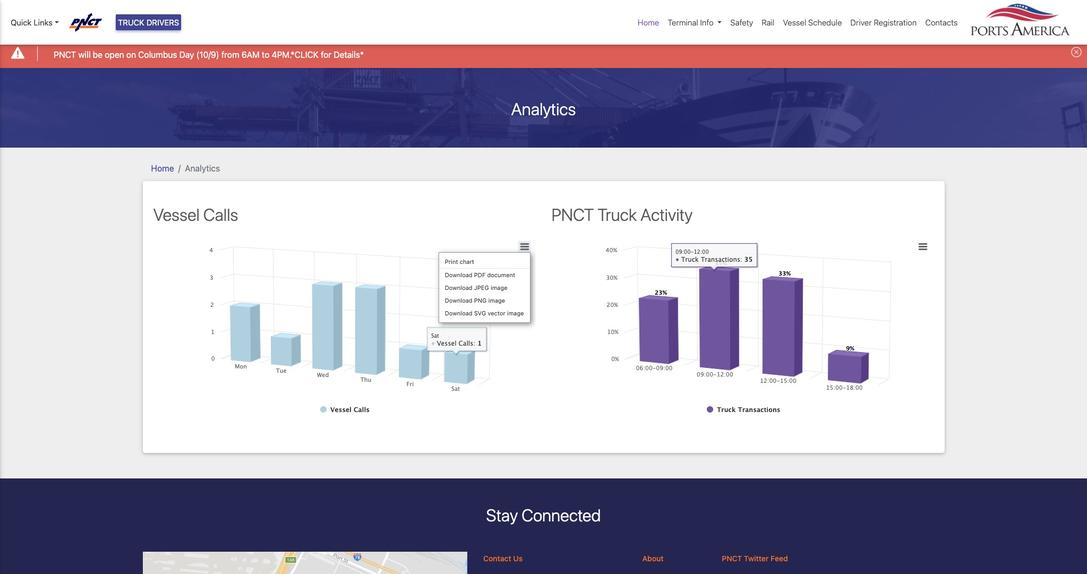 Task type: locate. For each thing, give the bounding box(es) containing it.
1 horizontal spatial home link
[[634, 12, 664, 33]]

drivers
[[146, 18, 179, 27]]

rail link
[[758, 12, 779, 33]]

vessel right rail
[[783, 18, 806, 27]]

vessel left calls
[[153, 204, 200, 224]]

truck left activity
[[598, 204, 637, 224]]

1 vertical spatial truck
[[598, 204, 637, 224]]

stay
[[486, 505, 518, 525]]

info
[[700, 18, 714, 27]]

analytics
[[511, 99, 576, 119], [185, 163, 220, 173]]

home link
[[634, 12, 664, 33], [151, 163, 174, 173]]

pnct inside alert
[[54, 50, 76, 59]]

terminal info link
[[664, 12, 726, 33]]

vessel for vessel calls
[[153, 204, 200, 224]]

pnct
[[54, 50, 76, 59], [552, 204, 594, 224], [722, 554, 742, 563]]

contacts link
[[921, 12, 962, 33]]

vessel calls
[[153, 204, 238, 224]]

0 vertical spatial vessel
[[783, 18, 806, 27]]

1 vertical spatial analytics
[[185, 163, 220, 173]]

0 vertical spatial home link
[[634, 12, 664, 33]]

contact us
[[483, 554, 523, 563]]

terminal
[[668, 18, 698, 27]]

quick links
[[11, 18, 53, 27]]

1 horizontal spatial analytics
[[511, 99, 576, 119]]

quick links link
[[11, 16, 59, 28]]

0 horizontal spatial home link
[[151, 163, 174, 173]]

day
[[179, 50, 194, 59]]

safety link
[[726, 12, 758, 33]]

truck left drivers
[[118, 18, 144, 27]]

truck drivers
[[118, 18, 179, 27]]

1 vertical spatial vessel
[[153, 204, 200, 224]]

0 vertical spatial pnct
[[54, 50, 76, 59]]

0 vertical spatial truck
[[118, 18, 144, 27]]

0 vertical spatial home
[[638, 18, 659, 27]]

details*
[[334, 50, 364, 59]]

1 horizontal spatial home
[[638, 18, 659, 27]]

1 horizontal spatial vessel
[[783, 18, 806, 27]]

terminal info
[[668, 18, 714, 27]]

vessel
[[783, 18, 806, 27], [153, 204, 200, 224]]

close image
[[1071, 47, 1082, 58]]

driver registration link
[[846, 12, 921, 33]]

vessel for vessel schedule
[[783, 18, 806, 27]]

pnct will be open on columbus day (10/9) from 6am to 4pm.*click for details* alert
[[0, 39, 1087, 68]]

0 horizontal spatial home
[[151, 163, 174, 173]]

0 horizontal spatial truck
[[118, 18, 144, 27]]

1 horizontal spatial pnct
[[552, 204, 594, 224]]

0 vertical spatial analytics
[[511, 99, 576, 119]]

driver registration
[[851, 18, 917, 27]]

0 horizontal spatial vessel
[[153, 204, 200, 224]]

activity
[[641, 204, 693, 224]]

1 vertical spatial pnct
[[552, 204, 594, 224]]

contacts
[[925, 18, 958, 27]]

quick
[[11, 18, 32, 27]]

stay connected
[[486, 505, 601, 525]]

0 horizontal spatial pnct
[[54, 50, 76, 59]]

vessel schedule
[[783, 18, 842, 27]]

(10/9)
[[196, 50, 219, 59]]

home
[[638, 18, 659, 27], [151, 163, 174, 173]]

2 horizontal spatial pnct
[[722, 554, 742, 563]]

open
[[105, 50, 124, 59]]

truck
[[118, 18, 144, 27], [598, 204, 637, 224]]

4pm.*click
[[272, 50, 319, 59]]

us
[[513, 554, 523, 563]]

2 vertical spatial pnct
[[722, 554, 742, 563]]



Task type: vqa. For each thing, say whether or not it's contained in the screenshot.
1st '06:00' from the bottom of the page
no



Task type: describe. For each thing, give the bounding box(es) containing it.
registration
[[874, 18, 917, 27]]

truck inside "link"
[[118, 18, 144, 27]]

pnct for pnct twitter feed
[[722, 554, 742, 563]]

columbus
[[138, 50, 177, 59]]

truck drivers link
[[116, 14, 181, 31]]

pnct for pnct truck activity
[[552, 204, 594, 224]]

will
[[78, 50, 91, 59]]

safety
[[730, 18, 753, 27]]

rail
[[762, 18, 775, 27]]

1 vertical spatial home link
[[151, 163, 174, 173]]

driver
[[851, 18, 872, 27]]

1 vertical spatial home
[[151, 163, 174, 173]]

links
[[34, 18, 53, 27]]

feed
[[771, 554, 788, 563]]

pnct will be open on columbus day (10/9) from 6am to 4pm.*click for details*
[[54, 50, 364, 59]]

for
[[321, 50, 331, 59]]

from
[[221, 50, 239, 59]]

connected
[[522, 505, 601, 525]]

vessel schedule link
[[779, 12, 846, 33]]

1 horizontal spatial truck
[[598, 204, 637, 224]]

on
[[126, 50, 136, 59]]

0 horizontal spatial analytics
[[185, 163, 220, 173]]

home inside home link
[[638, 18, 659, 27]]

to
[[262, 50, 270, 59]]

pnct truck activity
[[552, 204, 693, 224]]

pnct for pnct will be open on columbus day (10/9) from 6am to 4pm.*click for details*
[[54, 50, 76, 59]]

calls
[[203, 204, 238, 224]]

be
[[93, 50, 103, 59]]

pnct twitter feed
[[722, 554, 788, 563]]

pnct will be open on columbus day (10/9) from 6am to 4pm.*click for details* link
[[54, 48, 364, 61]]

schedule
[[808, 18, 842, 27]]

6am
[[242, 50, 260, 59]]

twitter
[[744, 554, 769, 563]]

contact
[[483, 554, 511, 563]]

about
[[642, 554, 664, 563]]



